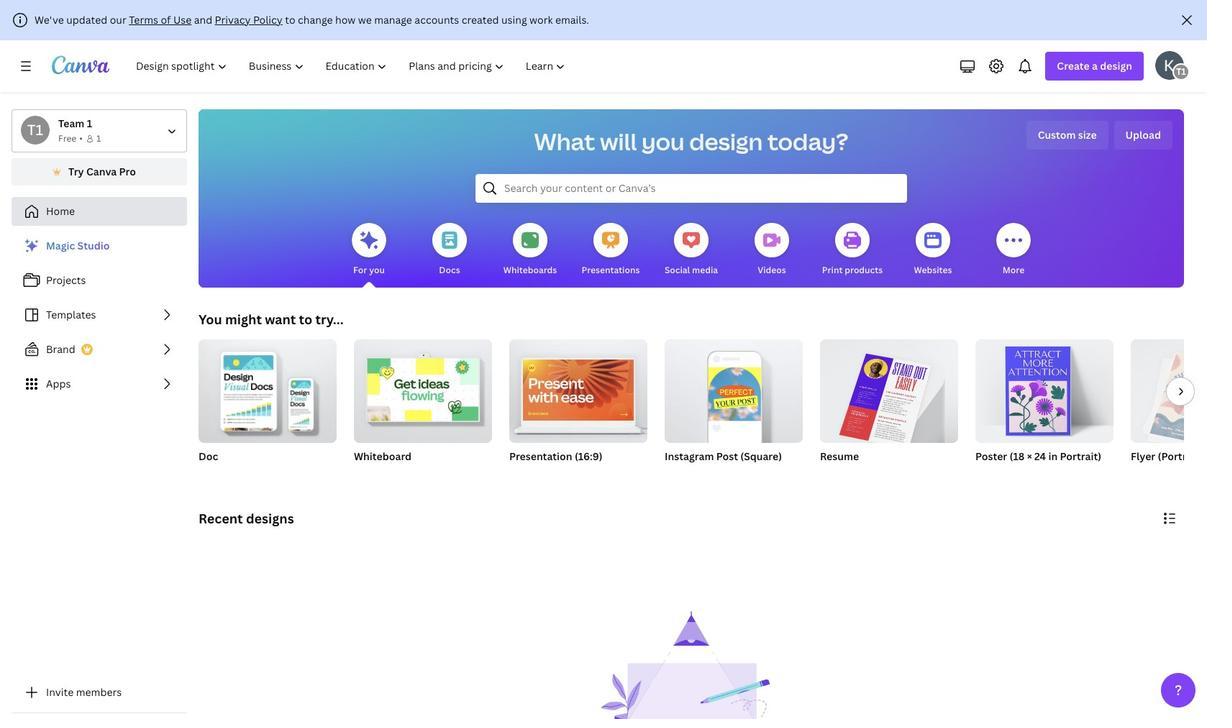 Task type: describe. For each thing, give the bounding box(es) containing it.
invite
[[46, 686, 74, 700]]

presentation (16:9) group
[[510, 334, 648, 482]]

print
[[823, 264, 843, 276]]

upload button
[[1115, 121, 1173, 150]]

24
[[1035, 450, 1047, 464]]

try...
[[316, 311, 344, 328]]

whiteboard
[[354, 450, 412, 464]]

t1 button
[[1156, 51, 1191, 81]]

8
[[1202, 450, 1208, 464]]

a
[[1093, 59, 1098, 73]]

what will you design today?
[[535, 126, 849, 157]]

our
[[110, 13, 126, 27]]

custom
[[1038, 128, 1077, 142]]

magic studio link
[[12, 232, 187, 261]]

projects link
[[12, 266, 187, 295]]

group for doc group
[[199, 334, 337, 443]]

work
[[530, 13, 553, 27]]

×
[[1028, 450, 1033, 464]]

group for "presentation (16:9)" group
[[510, 334, 648, 443]]

group for flyer (portrait 8.5 × 11 in) group at the right of page
[[1132, 340, 1208, 443]]

team 1 image
[[21, 116, 50, 145]]

team 1 element inside t1 dropdown button
[[1173, 63, 1191, 81]]

videos button
[[755, 213, 790, 288]]

products
[[845, 264, 883, 276]]

create a design
[[1058, 59, 1133, 73]]

whiteboard group
[[354, 334, 492, 482]]

presentation
[[510, 450, 573, 464]]

group for instagram post (square) group
[[665, 334, 803, 443]]

(square)
[[741, 450, 783, 464]]

we
[[358, 13, 372, 27]]

poster
[[976, 450, 1008, 464]]

docs
[[439, 264, 460, 276]]

1 horizontal spatial you
[[642, 126, 685, 157]]

print products
[[823, 264, 883, 276]]

top level navigation element
[[127, 52, 578, 81]]

we've updated our terms of use and privacy policy to change how we manage accounts created using work emails.
[[35, 13, 590, 27]]

recent
[[199, 510, 243, 528]]

list containing magic studio
[[12, 232, 187, 399]]

for you button
[[352, 213, 387, 288]]

we've
[[35, 13, 64, 27]]

resume group
[[821, 334, 959, 482]]

created
[[462, 13, 499, 27]]

what
[[535, 126, 596, 157]]

manage
[[374, 13, 412, 27]]

(16:9)
[[575, 450, 603, 464]]

videos
[[758, 264, 787, 276]]

doc
[[199, 450, 218, 464]]

portrait)
[[1061, 450, 1102, 464]]

you inside button
[[369, 264, 385, 276]]

media
[[693, 264, 718, 276]]

and
[[194, 13, 212, 27]]

custom size button
[[1027, 121, 1109, 150]]

instagram post (square) group
[[665, 334, 803, 482]]

(portrait
[[1159, 450, 1200, 464]]

magic
[[46, 239, 75, 253]]

custom size
[[1038, 128, 1097, 142]]

use
[[173, 13, 192, 27]]

social
[[665, 264, 691, 276]]

flyer (portrait 8.5 × 11 in) group
[[1132, 340, 1208, 482]]

members
[[76, 686, 122, 700]]

terms
[[129, 13, 158, 27]]

0 vertical spatial 1
[[87, 117, 92, 130]]

recent designs
[[199, 510, 294, 528]]

websites
[[915, 264, 953, 276]]

presentations button
[[582, 213, 640, 288]]

create a design button
[[1046, 52, 1145, 81]]

more button
[[997, 213, 1032, 288]]

invite members
[[46, 686, 122, 700]]

team 1 image
[[1173, 63, 1191, 81]]

presentation (16:9)
[[510, 450, 603, 464]]

post
[[717, 450, 739, 464]]



Task type: locate. For each thing, give the bounding box(es) containing it.
•
[[79, 132, 83, 145]]

Search search field
[[505, 175, 879, 202]]

resume
[[821, 450, 860, 464]]

to left try...
[[299, 311, 313, 328]]

design inside dropdown button
[[1101, 59, 1133, 73]]

group for resume group
[[821, 334, 959, 450]]

0 horizontal spatial 1
[[87, 117, 92, 130]]

team 1
[[58, 117, 92, 130]]

you right will
[[642, 126, 685, 157]]

designs
[[246, 510, 294, 528]]

invite members button
[[12, 679, 187, 708]]

1 vertical spatial team 1 element
[[21, 116, 50, 145]]

try canva pro
[[68, 165, 136, 179]]

today?
[[768, 126, 849, 157]]

doc group
[[199, 334, 337, 482]]

1 right •
[[96, 132, 101, 145]]

to
[[285, 13, 296, 27], [299, 311, 313, 328]]

0 vertical spatial you
[[642, 126, 685, 157]]

whiteboards
[[504, 264, 557, 276]]

home
[[46, 204, 75, 218]]

flyer
[[1132, 450, 1156, 464]]

0 horizontal spatial team 1 element
[[21, 116, 50, 145]]

0 vertical spatial design
[[1101, 59, 1133, 73]]

will
[[600, 126, 637, 157]]

projects
[[46, 274, 86, 287]]

1 vertical spatial you
[[369, 264, 385, 276]]

1 horizontal spatial team 1 element
[[1173, 63, 1191, 81]]

group
[[199, 334, 337, 443], [354, 334, 492, 443], [510, 334, 648, 443], [665, 334, 803, 443], [821, 334, 959, 450], [976, 334, 1114, 443], [1132, 340, 1208, 443]]

studio
[[77, 239, 110, 253]]

instagram post (square)
[[665, 450, 783, 464]]

upload
[[1126, 128, 1162, 142]]

emails.
[[556, 13, 590, 27]]

None search field
[[476, 174, 908, 203]]

privacy policy link
[[215, 13, 283, 27]]

1 vertical spatial 1
[[96, 132, 101, 145]]

want
[[265, 311, 296, 328]]

group for whiteboard 'group'
[[354, 334, 492, 443]]

1
[[87, 117, 92, 130], [96, 132, 101, 145]]

accounts
[[415, 13, 459, 27]]

change
[[298, 13, 333, 27]]

you might want to try...
[[199, 311, 344, 328]]

0 horizontal spatial design
[[690, 126, 763, 157]]

Switch to another team button
[[12, 109, 187, 153]]

brand
[[46, 343, 75, 356]]

whiteboards button
[[504, 213, 557, 288]]

create
[[1058, 59, 1090, 73]]

social media button
[[665, 213, 718, 288]]

1 right team
[[87, 117, 92, 130]]

privacy
[[215, 13, 251, 27]]

1 horizontal spatial design
[[1101, 59, 1133, 73]]

try
[[68, 165, 84, 179]]

terms of use link
[[129, 13, 192, 27]]

design right a
[[1101, 59, 1133, 73]]

in
[[1049, 450, 1058, 464]]

templates link
[[12, 301, 187, 330]]

1 horizontal spatial 1
[[96, 132, 101, 145]]

1 vertical spatial to
[[299, 311, 313, 328]]

(18
[[1010, 450, 1025, 464]]

team 1 element
[[1173, 63, 1191, 81], [21, 116, 50, 145]]

1 horizontal spatial to
[[299, 311, 313, 328]]

group for poster (18 × 24 in portrait) group on the right
[[976, 334, 1114, 443]]

templates
[[46, 308, 96, 322]]

1 vertical spatial design
[[690, 126, 763, 157]]

using
[[502, 13, 527, 27]]

apps link
[[12, 370, 187, 399]]

how
[[335, 13, 356, 27]]

size
[[1079, 128, 1097, 142]]

team
[[58, 117, 84, 130]]

to right policy
[[285, 13, 296, 27]]

poster (18 × 24 in portrait)
[[976, 450, 1102, 464]]

free
[[58, 132, 76, 145]]

social media
[[665, 264, 718, 276]]

design
[[1101, 59, 1133, 73], [690, 126, 763, 157]]

print products button
[[823, 213, 883, 288]]

for you
[[354, 264, 385, 276]]

design up the search search field
[[690, 126, 763, 157]]

updated
[[66, 13, 107, 27]]

poster (18 × 24 in portrait) group
[[976, 334, 1114, 482]]

for
[[354, 264, 367, 276]]

you right for
[[369, 264, 385, 276]]

0 horizontal spatial to
[[285, 13, 296, 27]]

presentations
[[582, 264, 640, 276]]

might
[[225, 311, 262, 328]]

team 1 element inside switch to another team button
[[21, 116, 50, 145]]

more
[[1003, 264, 1025, 276]]

0 vertical spatial to
[[285, 13, 296, 27]]

you
[[642, 126, 685, 157], [369, 264, 385, 276]]

kendall parks image
[[1156, 51, 1185, 80]]

0 horizontal spatial you
[[369, 264, 385, 276]]

instagram
[[665, 450, 714, 464]]

apps
[[46, 377, 71, 391]]

home link
[[12, 197, 187, 226]]

you
[[199, 311, 222, 328]]

list
[[12, 232, 187, 399]]

websites button
[[915, 213, 953, 288]]

try canva pro button
[[12, 158, 187, 186]]

pro
[[119, 165, 136, 179]]

brand link
[[12, 335, 187, 364]]

0 vertical spatial team 1 element
[[1173, 63, 1191, 81]]

magic studio
[[46, 239, 110, 253]]

policy
[[253, 13, 283, 27]]

free •
[[58, 132, 83, 145]]



Task type: vqa. For each thing, say whether or not it's contained in the screenshot.
Watercolor group at the left of page
no



